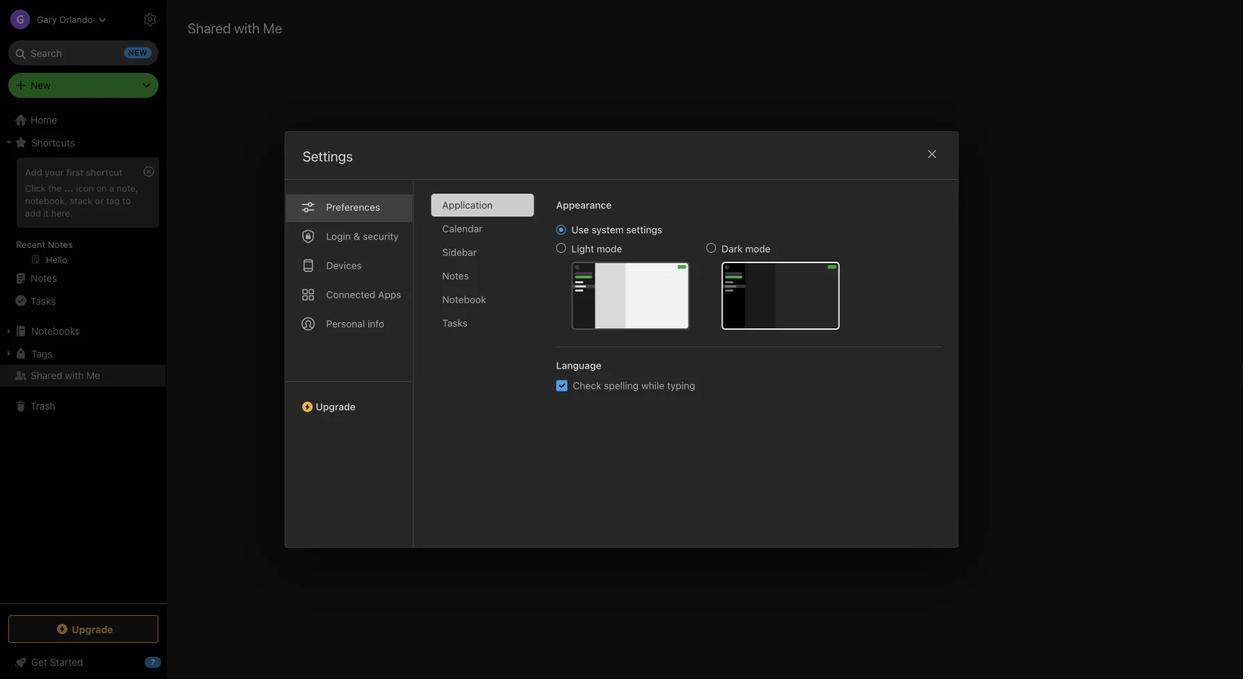 Task type: vqa. For each thing, say whether or not it's contained in the screenshot.
"note,"
yes



Task type: locate. For each thing, give the bounding box(es) containing it.
application tab
[[431, 194, 534, 217]]

shortcut
[[86, 167, 122, 177]]

1 vertical spatial me
[[86, 370, 100, 382]]

mode right dark
[[745, 243, 771, 255]]

personal
[[326, 318, 365, 330]]

with inside tree
[[65, 370, 84, 382]]

0 horizontal spatial me
[[86, 370, 100, 382]]

home link
[[0, 109, 167, 131]]

tab list
[[285, 180, 414, 548], [431, 194, 545, 548]]

here. right it
[[51, 208, 73, 218]]

0 horizontal spatial mode
[[597, 243, 622, 255]]

1 vertical spatial with
[[65, 370, 84, 382]]

use
[[572, 224, 589, 236]]

1 vertical spatial shared with me
[[31, 370, 100, 382]]

while
[[642, 380, 665, 392]]

upgrade
[[316, 401, 356, 413], [72, 624, 113, 635]]

shared right settings icon
[[188, 19, 231, 36]]

0 vertical spatial upgrade button
[[285, 382, 413, 418]]

tree
[[0, 109, 167, 603]]

1 horizontal spatial with
[[234, 19, 260, 36]]

devices
[[326, 260, 362, 271]]

1 vertical spatial upgrade
[[72, 624, 113, 635]]

shared
[[188, 19, 231, 36], [31, 370, 62, 382]]

system
[[592, 224, 624, 236]]

recent notes
[[16, 239, 73, 250]]

1 vertical spatial upgrade button
[[8, 616, 158, 644]]

0 vertical spatial tasks
[[31, 295, 56, 307]]

0 horizontal spatial with
[[65, 370, 84, 382]]

notes down sidebar
[[442, 270, 469, 282]]

shared up notes and notebooks shared with you will show up here.
[[699, 367, 739, 382]]

on
[[96, 183, 107, 193]]

settings image
[[142, 11, 158, 28]]

to
[[122, 195, 131, 206]]

upgrade for the bottommost upgrade popup button
[[72, 624, 113, 635]]

1 horizontal spatial me
[[263, 19, 282, 36]]

tasks up notebooks
[[31, 295, 56, 307]]

notes tab
[[431, 265, 534, 288]]

check
[[573, 380, 602, 392]]

new
[[31, 80, 51, 91]]

notes
[[48, 239, 73, 250], [442, 270, 469, 282], [31, 273, 57, 284], [564, 394, 594, 407]]

Dark mode radio
[[707, 243, 716, 253]]

0 vertical spatial me
[[263, 19, 282, 36]]

connected
[[326, 289, 376, 301]]

notebooks
[[618, 394, 671, 407]]

1 horizontal spatial mode
[[745, 243, 771, 255]]

notebook,
[[25, 195, 67, 206]]

connected apps
[[326, 289, 401, 301]]

notes inside group
[[48, 239, 73, 250]]

stack
[[70, 195, 92, 206]]

tags
[[31, 348, 52, 360]]

notes right recent
[[48, 239, 73, 250]]

option group containing use system settings
[[556, 224, 840, 330]]

...
[[64, 183, 74, 193]]

shared with me link
[[0, 365, 166, 387]]

1 vertical spatial tasks
[[442, 318, 468, 329]]

0 horizontal spatial shared
[[31, 370, 62, 382]]

shared down typing
[[674, 394, 709, 407]]

light
[[572, 243, 594, 255]]

expand tags image
[[3, 348, 15, 359]]

mode for light mode
[[597, 243, 622, 255]]

1 horizontal spatial tasks
[[442, 318, 468, 329]]

shared
[[699, 367, 739, 382], [674, 394, 709, 407]]

here. inside 'shared with me' element
[[821, 394, 846, 407]]

tags button
[[0, 343, 166, 365]]

tasks down notebook
[[442, 318, 468, 329]]

1 vertical spatial here.
[[821, 394, 846, 407]]

expand notebooks image
[[3, 326, 15, 337]]

shared down tags
[[31, 370, 62, 382]]

appearance
[[556, 199, 612, 211]]

typing
[[667, 380, 695, 392]]

2 horizontal spatial with
[[712, 394, 733, 407]]

login & security
[[326, 231, 399, 242]]

0 vertical spatial upgrade
[[316, 401, 356, 413]]

up
[[805, 394, 818, 407]]

add
[[25, 167, 42, 177]]

here.
[[51, 208, 73, 218], [821, 394, 846, 407]]

0 horizontal spatial upgrade button
[[8, 616, 158, 644]]

login
[[326, 231, 351, 242]]

1 horizontal spatial upgrade
[[316, 401, 356, 413]]

dark mode
[[722, 243, 771, 255]]

2 mode from the left
[[745, 243, 771, 255]]

nothing shared yet
[[651, 367, 760, 382]]

1 horizontal spatial tab list
[[431, 194, 545, 548]]

1 horizontal spatial here.
[[821, 394, 846, 407]]

mode down system
[[597, 243, 622, 255]]

shared with me inside 'shared with me' element
[[188, 19, 282, 36]]

0 vertical spatial shared
[[188, 19, 231, 36]]

show
[[776, 394, 802, 407]]

notes link
[[0, 268, 166, 290]]

sidebar
[[442, 247, 477, 258]]

0 horizontal spatial tab list
[[285, 180, 414, 548]]

Light mode radio
[[556, 243, 566, 253]]

group
[[0, 154, 166, 273]]

group containing add your first shortcut
[[0, 154, 166, 273]]

shared with me
[[188, 19, 282, 36], [31, 370, 100, 382]]

tab list containing application
[[431, 194, 545, 548]]

Search text field
[[18, 40, 149, 65]]

0 horizontal spatial here.
[[51, 208, 73, 218]]

notes down check
[[564, 394, 594, 407]]

calendar
[[442, 223, 483, 235]]

icon
[[76, 183, 94, 193]]

0 horizontal spatial upgrade
[[72, 624, 113, 635]]

sidebar tab
[[431, 241, 534, 264]]

1 horizontal spatial upgrade button
[[285, 382, 413, 418]]

apps
[[378, 289, 401, 301]]

upgrade button
[[285, 382, 413, 418], [8, 616, 158, 644]]

tab list containing preferences
[[285, 180, 414, 548]]

settings
[[303, 148, 353, 164]]

with
[[234, 19, 260, 36], [65, 370, 84, 382], [712, 394, 733, 407]]

upgrade inside tab list
[[316, 401, 356, 413]]

mode
[[597, 243, 622, 255], [745, 243, 771, 255]]

0 horizontal spatial shared with me
[[31, 370, 100, 382]]

option group
[[556, 224, 840, 330]]

info
[[368, 318, 384, 330]]

0 vertical spatial here.
[[51, 208, 73, 218]]

preferences
[[326, 202, 380, 213]]

notes inside 'shared with me' element
[[564, 394, 594, 407]]

upgrade for upgrade popup button inside the tab list
[[316, 401, 356, 413]]

1 mode from the left
[[597, 243, 622, 255]]

use system settings
[[572, 224, 662, 236]]

tasks
[[31, 295, 56, 307], [442, 318, 468, 329]]

here. inside icon on a note, notebook, stack or tag to add it here.
[[51, 208, 73, 218]]

0 horizontal spatial tasks
[[31, 295, 56, 307]]

home
[[31, 114, 57, 126]]

None search field
[[18, 40, 149, 65]]

me
[[263, 19, 282, 36], [86, 370, 100, 382]]

0 vertical spatial shared with me
[[188, 19, 282, 36]]

2 vertical spatial with
[[712, 394, 733, 407]]

1 horizontal spatial shared with me
[[188, 19, 282, 36]]

here. right up
[[821, 394, 846, 407]]

tab list for application
[[285, 180, 414, 548]]

first
[[66, 167, 84, 177]]

close image
[[924, 146, 941, 163]]

language
[[556, 360, 602, 372]]

Use system settings radio
[[556, 225, 566, 235]]

shortcuts
[[31, 137, 75, 148]]

you
[[736, 394, 754, 407]]

tag
[[106, 195, 120, 206]]



Task type: describe. For each thing, give the bounding box(es) containing it.
recent
[[16, 239, 45, 250]]

application
[[442, 199, 493, 211]]

0 vertical spatial with
[[234, 19, 260, 36]]

light mode
[[572, 243, 622, 255]]

upgrade button inside tab list
[[285, 382, 413, 418]]

notes and notebooks shared with you will show up here.
[[564, 394, 846, 407]]

notebooks
[[31, 326, 80, 337]]

shared with me inside shared with me link
[[31, 370, 100, 382]]

0 vertical spatial shared
[[699, 367, 739, 382]]

a
[[109, 183, 114, 193]]

the
[[48, 183, 62, 193]]

notebook tab
[[431, 288, 534, 311]]

notebooks link
[[0, 320, 166, 343]]

tasks tab
[[431, 312, 534, 335]]

1 vertical spatial shared
[[674, 394, 709, 407]]

mode for dark mode
[[745, 243, 771, 255]]

notebook
[[442, 294, 486, 305]]

icon on a note, notebook, stack or tag to add it here.
[[25, 183, 138, 218]]

shared with me element
[[167, 0, 1244, 680]]

Check spelling while typing checkbox
[[556, 381, 568, 392]]

it
[[43, 208, 49, 218]]

yet
[[742, 367, 760, 382]]

click the ...
[[25, 183, 74, 193]]

security
[[363, 231, 399, 242]]

calendar tab
[[431, 218, 534, 240]]

settings
[[626, 224, 662, 236]]

dark
[[722, 243, 743, 255]]

tree containing home
[[0, 109, 167, 603]]

tasks button
[[0, 290, 166, 312]]

spelling
[[604, 380, 639, 392]]

add your first shortcut
[[25, 167, 122, 177]]

add
[[25, 208, 41, 218]]

or
[[95, 195, 104, 206]]

note,
[[117, 183, 138, 193]]

notes inside tab
[[442, 270, 469, 282]]

nothing
[[651, 367, 696, 382]]

1 vertical spatial shared
[[31, 370, 62, 382]]

new button
[[8, 73, 158, 98]]

your
[[45, 167, 64, 177]]

&
[[353, 231, 360, 242]]

tab list for appearance
[[431, 194, 545, 548]]

shortcuts button
[[0, 131, 166, 154]]

click
[[25, 183, 46, 193]]

tasks inside button
[[31, 295, 56, 307]]

personal info
[[326, 318, 384, 330]]

trash link
[[0, 396, 166, 418]]

tasks inside tab
[[442, 318, 468, 329]]

and
[[597, 394, 615, 407]]

check spelling while typing
[[573, 380, 695, 392]]

trash
[[31, 401, 55, 412]]

1 horizontal spatial shared
[[188, 19, 231, 36]]

notes down recent notes
[[31, 273, 57, 284]]

will
[[757, 394, 773, 407]]



